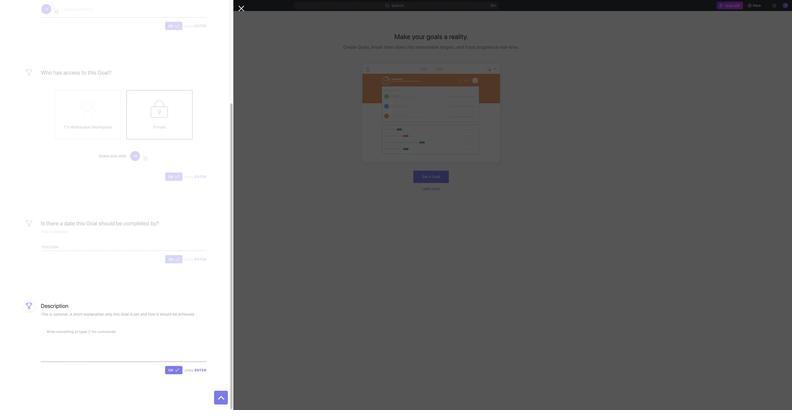 Task type: describe. For each thing, give the bounding box(es) containing it.
achieved.
[[178, 312, 195, 317]]

private
[[153, 125, 166, 129]]

2 is from the left
[[130, 312, 133, 317]]

make your goals a reality.
[[395, 33, 468, 40]]

this inside description this is optional. a short explanation why this goal is set and how it should be achieved.
[[113, 312, 120, 317]]

only
[[110, 154, 118, 158]]

access
[[63, 69, 80, 76]]

them
[[384, 45, 394, 50]]

should inside description this is optional. a short explanation why this goal is set and how it should be achieved.
[[160, 312, 172, 317]]

t's workspace workspace
[[64, 125, 112, 129]]

ok for second ok button from the top
[[168, 175, 174, 179]]

learn more
[[423, 187, 440, 191]]

tree inside the sidebar navigation
[[2, 115, 68, 189]]

press for fourth ok button from the top of the page
[[185, 368, 194, 373]]

into
[[407, 45, 415, 50]]

measurable
[[416, 45, 439, 50]]

this for date
[[76, 220, 85, 227]]

time.
[[510, 45, 519, 50]]

enter for fourth ok button from the bottom
[[195, 24, 207, 28]]

ok for fourth ok button from the top of the page
[[168, 368, 174, 373]]

set
[[134, 312, 139, 317]]

is
[[41, 220, 45, 227]]

enter for second ok button from the top
[[195, 175, 207, 179]]

upgrade link
[[717, 2, 744, 9]]

whiteboards link
[[2, 64, 68, 73]]

and inside description this is optional. a short explanation why this goal is set and how it should be achieved.
[[140, 312, 147, 317]]

set
[[422, 174, 428, 179]]

create goals, break them down into measurable targets, and track progress in real-time.
[[344, 45, 519, 50]]

description this is optional. a short explanation why this goal is set and how it should be achieved.
[[41, 303, 195, 317]]

create
[[344, 45, 357, 50]]

2 horizontal spatial goal
[[433, 174, 441, 179]]

0 vertical spatial be
[[116, 220, 122, 227]]

share
[[99, 154, 109, 158]]

enter for 2nd ok button from the bottom of the page
[[195, 257, 207, 262]]

whiteboards
[[13, 66, 36, 71]]

1 horizontal spatial and
[[457, 45, 464, 50]]

goals link
[[2, 74, 68, 82]]

why
[[105, 312, 112, 317]]

how
[[148, 312, 155, 317]]

3 ok button from the top
[[165, 255, 183, 264]]

⌘k
[[491, 3, 497, 8]]

short
[[73, 312, 83, 317]]

t's
[[64, 125, 69, 129]]

date
[[64, 220, 75, 227]]

reality.
[[449, 33, 468, 40]]

1 ok button from the top
[[165, 22, 183, 30]]

1 vertical spatial goal
[[86, 220, 97, 227]]

2 ok button from the top
[[165, 173, 183, 181]]

dialog containing who has access to this goal?
[[0, 0, 245, 410]]

new
[[754, 3, 762, 8]]

a inside dialog
[[60, 220, 63, 227]]

real-
[[500, 45, 510, 50]]

by?
[[151, 220, 159, 227]]

share only with:
[[99, 154, 127, 158]]



Task type: vqa. For each thing, say whether or not it's contained in the screenshot.
Notifications link
no



Task type: locate. For each thing, give the bounding box(es) containing it.
press
[[185, 24, 194, 28], [185, 175, 194, 179], [185, 257, 194, 262], [185, 368, 194, 373]]

press enter
[[185, 24, 207, 28], [185, 175, 207, 179], [185, 257, 207, 262], [185, 368, 207, 373]]

explanation
[[84, 312, 104, 317]]

goal left set on the bottom
[[121, 312, 129, 317]]

0 horizontal spatial a
[[60, 220, 63, 227]]

this
[[41, 312, 48, 317]]

4 press enter from the top
[[185, 368, 207, 373]]

ok for fourth ok button from the bottom
[[168, 24, 174, 28]]

1 vertical spatial and
[[140, 312, 147, 317]]

goals
[[13, 75, 24, 80]]

2 horizontal spatial a
[[444, 33, 448, 40]]

ok for 2nd ok button from the bottom of the page
[[168, 257, 174, 262]]

this right 'why'
[[113, 312, 120, 317]]

goal right set
[[433, 174, 441, 179]]

goal
[[433, 174, 441, 179], [86, 220, 97, 227], [121, 312, 129, 317]]

a left "date"
[[60, 220, 63, 227]]

2 vertical spatial this
[[113, 312, 120, 317]]

1 horizontal spatial goal
[[121, 312, 129, 317]]

more
[[432, 187, 440, 191]]

1 workspace from the left
[[70, 125, 91, 129]]

this right "date"
[[76, 220, 85, 227]]

3 enter from the top
[[195, 257, 207, 262]]

is there a date this goal should be completed by?
[[41, 220, 159, 227]]

is right this
[[49, 312, 52, 317]]

1 vertical spatial a
[[429, 174, 432, 179]]

4 enter from the top
[[195, 368, 207, 373]]

tree
[[2, 115, 68, 189]]

press enter for second ok button from the top
[[185, 175, 207, 179]]

is left set on the bottom
[[130, 312, 133, 317]]

0 horizontal spatial is
[[49, 312, 52, 317]]

sidebar navigation
[[0, 11, 70, 410]]

press enter for 2nd ok button from the bottom of the page
[[185, 257, 207, 262]]

and right set on the bottom
[[140, 312, 147, 317]]

should
[[99, 220, 115, 227], [160, 312, 172, 317]]

0 vertical spatial goal
[[433, 174, 441, 179]]

down
[[395, 45, 406, 50]]

new button
[[746, 1, 765, 10]]

2 vertical spatial goal
[[121, 312, 129, 317]]

4 ok button from the top
[[165, 366, 183, 375]]

0 horizontal spatial workspace
[[70, 125, 91, 129]]

this
[[88, 69, 96, 76], [76, 220, 85, 227], [113, 312, 120, 317]]

0 vertical spatial and
[[457, 45, 464, 50]]

1 vertical spatial should
[[160, 312, 172, 317]]

1 horizontal spatial is
[[130, 312, 133, 317]]

be
[[116, 220, 122, 227], [173, 312, 177, 317]]

and
[[457, 45, 464, 50], [140, 312, 147, 317]]

press enter for fourth ok button from the bottom
[[185, 24, 207, 28]]

1 horizontal spatial a
[[429, 174, 432, 179]]

progress
[[477, 45, 495, 50]]

ok
[[168, 24, 174, 28], [168, 175, 174, 179], [168, 257, 174, 262], [168, 368, 174, 373]]

choose owner(s)
[[62, 7, 93, 12]]

choose
[[62, 7, 76, 12]]

goals,
[[358, 45, 371, 50]]

0 vertical spatial a
[[444, 33, 448, 40]]

3 press enter from the top
[[185, 257, 207, 262]]

2 horizontal spatial this
[[113, 312, 120, 317]]

1 enter from the top
[[195, 24, 207, 28]]

1 is from the left
[[49, 312, 52, 317]]

learn more link
[[423, 187, 440, 191]]

press for fourth ok button from the bottom
[[185, 24, 194, 28]]

owner(s)
[[77, 7, 93, 12]]

who
[[41, 69, 52, 76]]

2 workspace from the left
[[92, 125, 112, 129]]

goals
[[427, 33, 443, 40]]

1 horizontal spatial should
[[160, 312, 172, 317]]

track
[[466, 45, 476, 50]]

1 vertical spatial this
[[76, 220, 85, 227]]

press enter for fourth ok button from the top of the page
[[185, 368, 207, 373]]

0 horizontal spatial should
[[99, 220, 115, 227]]

2 ok from the top
[[168, 175, 174, 179]]

and left track
[[457, 45, 464, 50]]

0 horizontal spatial be
[[116, 220, 122, 227]]

2 enter from the top
[[195, 175, 207, 179]]

to
[[82, 69, 86, 76]]

enter for fourth ok button from the top of the page
[[195, 368, 207, 373]]

has
[[53, 69, 62, 76]]

a right set
[[429, 174, 432, 179]]

ok button
[[165, 22, 183, 30], [165, 173, 183, 181], [165, 255, 183, 264], [165, 366, 183, 375]]

2 press enter from the top
[[185, 175, 207, 179]]

a up targets,
[[444, 33, 448, 40]]

0 horizontal spatial goal
[[86, 220, 97, 227]]

in
[[496, 45, 499, 50]]

2 vertical spatial a
[[60, 220, 63, 227]]

search...
[[392, 3, 408, 8]]

4 ok from the top
[[168, 368, 174, 373]]

press for 2nd ok button from the bottom of the page
[[185, 257, 194, 262]]

your
[[412, 33, 425, 40]]

1 press enter from the top
[[185, 24, 207, 28]]

a
[[444, 33, 448, 40], [429, 174, 432, 179], [60, 220, 63, 227]]

goal right "date"
[[86, 220, 97, 227]]

set a goal
[[422, 174, 441, 179]]

1 press from the top
[[185, 24, 194, 28]]

enter
[[195, 24, 207, 28], [195, 175, 207, 179], [195, 257, 207, 262], [195, 368, 207, 373]]

goal?
[[98, 69, 111, 76]]

1 horizontal spatial workspace
[[92, 125, 112, 129]]

this for to
[[88, 69, 96, 76]]

description
[[41, 303, 68, 309]]

1 vertical spatial be
[[173, 312, 177, 317]]

goal inside description this is optional. a short explanation why this goal is set and how it should be achieved.
[[121, 312, 129, 317]]

be inside description this is optional. a short explanation why this goal is set and how it should be achieved.
[[173, 312, 177, 317]]

targets,
[[441, 45, 456, 50]]

break
[[372, 45, 383, 50]]

upgrade
[[725, 3, 741, 8]]

3 ok from the top
[[168, 257, 174, 262]]

optional.
[[53, 312, 69, 317]]

4 press from the top
[[185, 368, 194, 373]]

it
[[157, 312, 159, 317]]

0 vertical spatial should
[[99, 220, 115, 227]]

completed
[[124, 220, 149, 227]]

2 press from the top
[[185, 175, 194, 179]]

a
[[70, 312, 72, 317]]

press for second ok button from the top
[[185, 175, 194, 179]]

be left completed
[[116, 220, 122, 227]]

make
[[395, 33, 411, 40]]

be left achieved.
[[173, 312, 177, 317]]

0 vertical spatial this
[[88, 69, 96, 76]]

who has access to this goal?
[[41, 69, 111, 76]]

1 horizontal spatial this
[[88, 69, 96, 76]]

workspace
[[70, 125, 91, 129], [92, 125, 112, 129]]

0 horizontal spatial and
[[140, 312, 147, 317]]

3 press from the top
[[185, 257, 194, 262]]

is
[[49, 312, 52, 317], [130, 312, 133, 317]]

1 horizontal spatial be
[[173, 312, 177, 317]]

with:
[[119, 154, 127, 158]]

0 horizontal spatial this
[[76, 220, 85, 227]]

learn
[[423, 187, 431, 191]]

dialog
[[0, 0, 245, 410]]

there
[[46, 220, 59, 227]]

this right to
[[88, 69, 96, 76]]

1 ok from the top
[[168, 24, 174, 28]]



